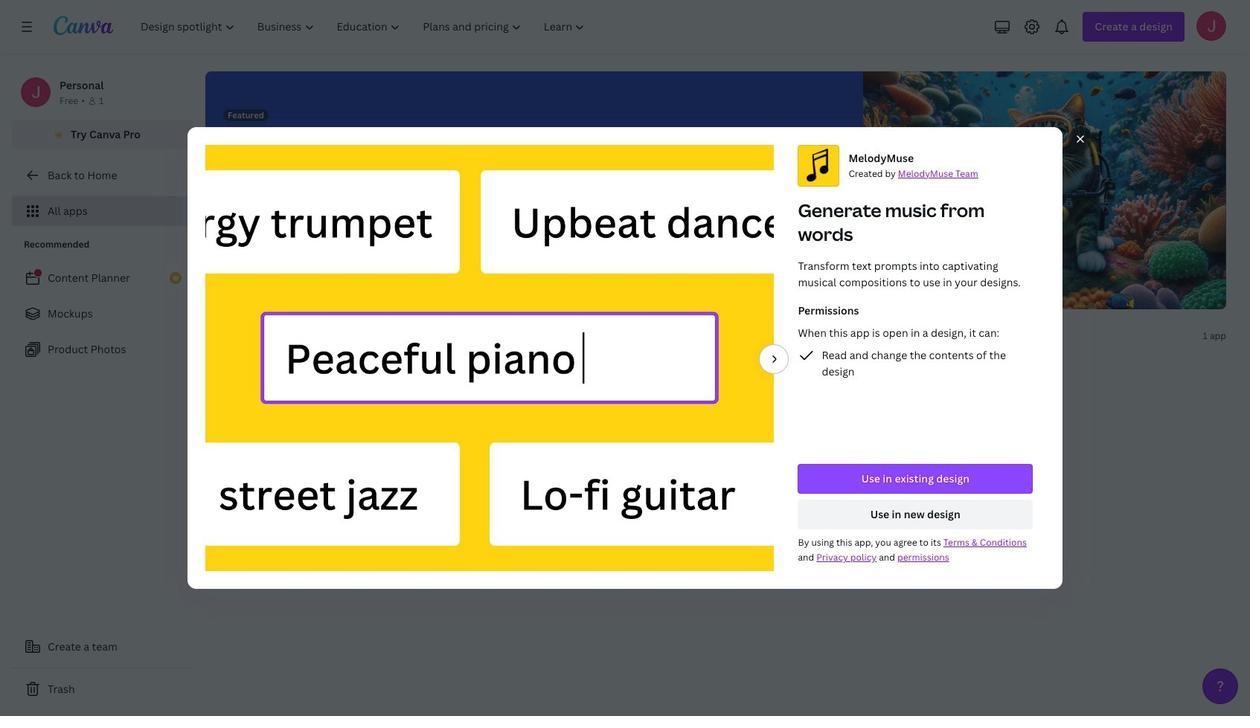 Task type: vqa. For each thing, say whether or not it's contained in the screenshot.
Side Panel tab list
no



Task type: describe. For each thing, give the bounding box(es) containing it.
Input field to search for apps search field
[[235, 322, 444, 351]]

an image with a cursor next to a text box containing the prompt "a cat going scuba diving" to generate an image. the generated image of a cat doing scuba diving is behind the text box. image
[[803, 71, 1226, 310]]



Task type: locate. For each thing, give the bounding box(es) containing it.
top level navigation element
[[131, 12, 598, 42]]

list
[[12, 263, 194, 365]]



